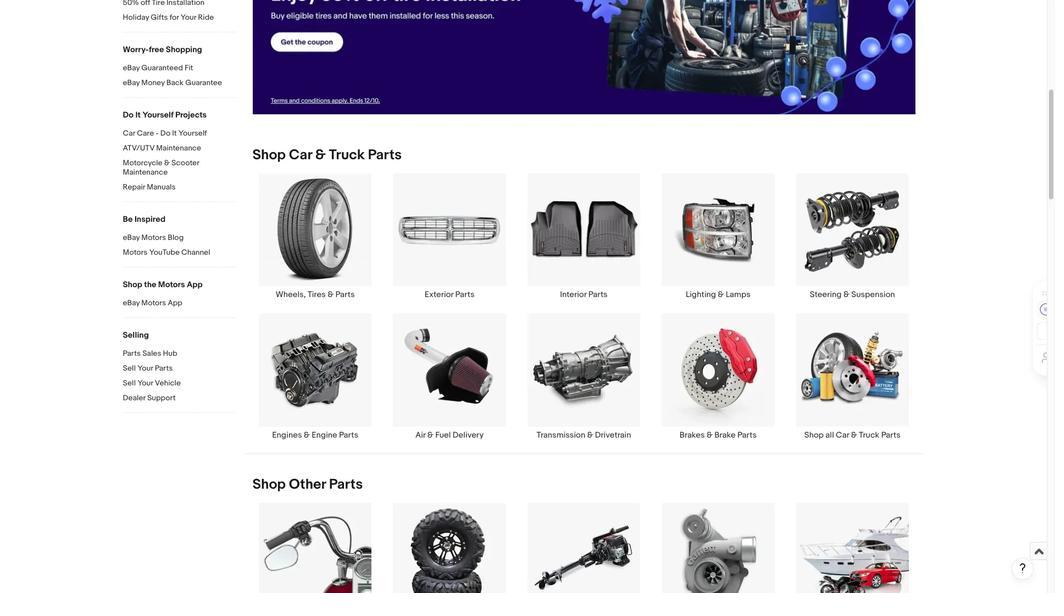 Task type: describe. For each thing, give the bounding box(es) containing it.
parts inside exterior parts link
[[455, 290, 475, 300]]

shopping
[[166, 45, 202, 55]]

1 sell from the top
[[123, 364, 136, 373]]

ebay guaranteed fit ebay money back guarantee
[[123, 63, 222, 87]]

projects
[[175, 110, 207, 120]]

car care - do it yourself link
[[123, 129, 236, 139]]

parts inside the engines & engine parts link
[[339, 430, 358, 441]]

motorcycle
[[123, 158, 162, 168]]

dealer
[[123, 394, 146, 403]]

selling
[[123, 330, 149, 341]]

1 vertical spatial maintenance
[[123, 168, 168, 177]]

the
[[144, 280, 156, 290]]

other
[[289, 477, 326, 494]]

ride
[[198, 13, 214, 22]]

car inside shop all car & truck parts link
[[836, 430, 850, 441]]

0 vertical spatial maintenance
[[156, 143, 201, 153]]

suspension
[[852, 290, 895, 300]]

& inside car care - do it yourself atv/utv maintenance motorcycle & scooter maintenance repair manuals
[[164, 158, 170, 168]]

exterior parts
[[425, 290, 475, 300]]

free
[[149, 45, 164, 55]]

ebay money back guarantee link
[[123, 78, 236, 89]]

for
[[170, 13, 179, 22]]

exterior
[[425, 290, 454, 300]]

lighting & lamps
[[686, 290, 751, 300]]

engines
[[272, 430, 302, 441]]

support
[[147, 394, 176, 403]]

enjoy 50% off tire installation image
[[253, 0, 916, 114]]

motors left youtube
[[123, 248, 148, 257]]

repair
[[123, 183, 145, 192]]

wheels,
[[276, 290, 306, 300]]

scooter
[[171, 158, 199, 168]]

be inspired
[[123, 214, 166, 225]]

transmission
[[537, 430, 586, 441]]

ebay motors blog motors youtube channel
[[123, 233, 210, 257]]

sales
[[142, 349, 161, 358]]

parts inside wheels, tires & parts link
[[336, 290, 355, 300]]

atv/utv maintenance link
[[123, 143, 236, 154]]

atv/utv
[[123, 143, 155, 153]]

tires
[[308, 290, 326, 300]]

help, opens dialogs image
[[1018, 564, 1029, 575]]

transmission & drivetrain
[[537, 430, 631, 441]]

motors up youtube
[[141, 233, 166, 242]]

interior
[[560, 290, 587, 300]]

parts inside 'interior parts' link
[[589, 290, 608, 300]]

-
[[156, 129, 159, 138]]

1 horizontal spatial truck
[[859, 430, 880, 441]]

ebay motors app link
[[123, 299, 236, 309]]

engine
[[312, 430, 337, 441]]

vehicle
[[155, 379, 181, 388]]

interior parts
[[560, 290, 608, 300]]

interior parts link
[[517, 173, 651, 300]]

ebay guaranteed fit link
[[123, 63, 236, 74]]

guaranteed
[[141, 63, 183, 73]]

lighting & lamps link
[[651, 173, 786, 300]]

manuals
[[147, 183, 176, 192]]

delivery
[[453, 430, 484, 441]]

care
[[137, 129, 154, 138]]

air & fuel delivery link
[[383, 314, 517, 441]]

blog
[[168, 233, 184, 242]]

ebay for ebay motors blog motors youtube channel
[[123, 233, 140, 242]]

back
[[166, 78, 184, 87]]

be
[[123, 214, 133, 225]]

ebay for ebay motors app
[[123, 299, 140, 308]]

parts inside brakes & brake parts link
[[738, 430, 757, 441]]

fit
[[185, 63, 193, 73]]

money
[[141, 78, 165, 87]]

steering & suspension
[[810, 290, 895, 300]]

2 ebay from the top
[[123, 78, 140, 87]]

steering
[[810, 290, 842, 300]]

holiday gifts for your ride
[[123, 13, 214, 22]]

0 horizontal spatial do
[[123, 110, 134, 120]]

engines & engine parts link
[[248, 314, 383, 441]]

guarantee
[[185, 78, 222, 87]]

lamps
[[726, 290, 751, 300]]

sell your vehicle link
[[123, 379, 236, 389]]

1 horizontal spatial app
[[187, 280, 203, 290]]

worry-free shopping
[[123, 45, 202, 55]]

shop other parts
[[253, 477, 363, 494]]

motors down the
[[141, 299, 166, 308]]



Task type: locate. For each thing, give the bounding box(es) containing it.
brakes & brake parts
[[680, 430, 757, 441]]

maintenance
[[156, 143, 201, 153], [123, 168, 168, 177]]

truck
[[329, 147, 365, 164], [859, 430, 880, 441]]

0 vertical spatial sell
[[123, 364, 136, 373]]

do inside car care - do it yourself atv/utv maintenance motorcycle & scooter maintenance repair manuals
[[160, 129, 171, 138]]

inspired
[[135, 214, 166, 225]]

brake
[[715, 430, 736, 441]]

ebay motors app
[[123, 299, 182, 308]]

app down shop the motors app
[[168, 299, 182, 308]]

your down 'sales'
[[138, 364, 153, 373]]

ebay down worry-
[[123, 63, 140, 73]]

3 ebay from the top
[[123, 233, 140, 242]]

1 vertical spatial yourself
[[179, 129, 207, 138]]

2 vertical spatial your
[[138, 379, 153, 388]]

air & fuel delivery
[[416, 430, 484, 441]]

holiday gifts for your ride link
[[123, 13, 236, 23]]

your
[[181, 13, 196, 22], [138, 364, 153, 373], [138, 379, 153, 388]]

car
[[123, 129, 135, 138], [289, 147, 312, 164], [836, 430, 850, 441]]

it up atv/utv maintenance link
[[172, 129, 177, 138]]

4 ebay from the top
[[123, 299, 140, 308]]

ebay
[[123, 63, 140, 73], [123, 78, 140, 87], [123, 233, 140, 242], [123, 299, 140, 308]]

car inside car care - do it yourself atv/utv maintenance motorcycle & scooter maintenance repair manuals
[[123, 129, 135, 138]]

motorcycle & scooter maintenance link
[[123, 158, 236, 178]]

holiday
[[123, 13, 149, 22]]

do up atv/utv
[[123, 110, 134, 120]]

shop for shop other parts
[[253, 477, 286, 494]]

exterior parts link
[[383, 173, 517, 300]]

car care - do it yourself atv/utv maintenance motorcycle & scooter maintenance repair manuals
[[123, 129, 207, 192]]

do
[[123, 110, 134, 120], [160, 129, 171, 138]]

shop for shop car & truck parts
[[253, 147, 286, 164]]

0 vertical spatial it
[[135, 110, 141, 120]]

fuel
[[435, 430, 451, 441]]

parts inside shop all car & truck parts link
[[882, 430, 901, 441]]

it
[[135, 110, 141, 120], [172, 129, 177, 138]]

2 vertical spatial car
[[836, 430, 850, 441]]

it up care
[[135, 110, 141, 120]]

2 sell from the top
[[123, 379, 136, 388]]

1 vertical spatial truck
[[859, 430, 880, 441]]

shop for shop the motors app
[[123, 280, 142, 290]]

worry-
[[123, 45, 149, 55]]

ebay left money
[[123, 78, 140, 87]]

motors
[[141, 233, 166, 242], [123, 248, 148, 257], [158, 280, 185, 290], [141, 299, 166, 308]]

wheels, tires & parts
[[276, 290, 355, 300]]

your right for
[[181, 13, 196, 22]]

yourself up -
[[142, 110, 174, 120]]

youtube
[[149, 248, 180, 257]]

0 vertical spatial do
[[123, 110, 134, 120]]

your up the dealer
[[138, 379, 153, 388]]

steering & suspension link
[[786, 173, 920, 300]]

0 horizontal spatial car
[[123, 129, 135, 138]]

&
[[315, 147, 326, 164], [164, 158, 170, 168], [328, 290, 334, 300], [718, 290, 724, 300], [844, 290, 850, 300], [304, 430, 310, 441], [428, 430, 434, 441], [587, 430, 593, 441], [707, 430, 713, 441], [851, 430, 857, 441]]

0 horizontal spatial truck
[[329, 147, 365, 164]]

2 horizontal spatial car
[[836, 430, 850, 441]]

0 vertical spatial yourself
[[142, 110, 174, 120]]

repair manuals link
[[123, 183, 236, 193]]

app up ebay motors app link
[[187, 280, 203, 290]]

wheels, tires & parts link
[[248, 173, 383, 300]]

hub
[[163, 349, 177, 358]]

shop all car & truck parts link
[[786, 314, 920, 441]]

1 vertical spatial sell
[[123, 379, 136, 388]]

1 vertical spatial app
[[168, 299, 182, 308]]

yourself inside car care - do it yourself atv/utv maintenance motorcycle & scooter maintenance repair manuals
[[179, 129, 207, 138]]

0 vertical spatial app
[[187, 280, 203, 290]]

channel
[[181, 248, 210, 257]]

ebay motors blog link
[[123, 233, 236, 244]]

shop for shop all car & truck parts
[[805, 430, 824, 441]]

0 horizontal spatial it
[[135, 110, 141, 120]]

1 horizontal spatial it
[[172, 129, 177, 138]]

shop
[[253, 147, 286, 164], [123, 280, 142, 290], [805, 430, 824, 441], [253, 477, 286, 494]]

0 horizontal spatial app
[[168, 299, 182, 308]]

1 vertical spatial your
[[138, 364, 153, 373]]

None text field
[[253, 0, 916, 115]]

0 vertical spatial your
[[181, 13, 196, 22]]

air
[[416, 430, 426, 441]]

1 vertical spatial do
[[160, 129, 171, 138]]

brakes & brake parts link
[[651, 314, 786, 441]]

parts sales hub link
[[123, 349, 236, 360]]

shop all car & truck parts
[[805, 430, 901, 441]]

ebay up selling on the bottom left
[[123, 299, 140, 308]]

do it yourself projects
[[123, 110, 207, 120]]

1 ebay from the top
[[123, 63, 140, 73]]

dealer support link
[[123, 394, 236, 404]]

1 vertical spatial it
[[172, 129, 177, 138]]

maintenance down the car care - do it yourself link
[[156, 143, 201, 153]]

parts sales hub sell your parts sell your vehicle dealer support
[[123, 349, 181, 403]]

app
[[187, 280, 203, 290], [168, 299, 182, 308]]

all
[[826, 430, 834, 441]]

maintenance up repair at the left of the page
[[123, 168, 168, 177]]

ebay for ebay guaranteed fit ebay money back guarantee
[[123, 63, 140, 73]]

engines & engine parts
[[272, 430, 358, 441]]

lighting
[[686, 290, 716, 300]]

0 vertical spatial car
[[123, 129, 135, 138]]

shop the motors app
[[123, 280, 203, 290]]

1 vertical spatial car
[[289, 147, 312, 164]]

shop car & truck parts
[[253, 147, 402, 164]]

motors up ebay motors app link
[[158, 280, 185, 290]]

1 horizontal spatial do
[[160, 129, 171, 138]]

1 horizontal spatial car
[[289, 147, 312, 164]]

brakes
[[680, 430, 705, 441]]

it inside car care - do it yourself atv/utv maintenance motorcycle & scooter maintenance repair manuals
[[172, 129, 177, 138]]

1 horizontal spatial yourself
[[179, 129, 207, 138]]

yourself down 'projects'
[[179, 129, 207, 138]]

gifts
[[151, 13, 168, 22]]

0 horizontal spatial yourself
[[142, 110, 174, 120]]

parts
[[368, 147, 402, 164], [336, 290, 355, 300], [455, 290, 475, 300], [589, 290, 608, 300], [123, 349, 141, 358], [155, 364, 173, 373], [339, 430, 358, 441], [738, 430, 757, 441], [882, 430, 901, 441], [329, 477, 363, 494]]

sell your parts link
[[123, 364, 236, 374]]

ebay down be
[[123, 233, 140, 242]]

yourself
[[142, 110, 174, 120], [179, 129, 207, 138]]

do right -
[[160, 129, 171, 138]]

motors youtube channel link
[[123, 248, 236, 258]]

transmission & drivetrain link
[[517, 314, 651, 441]]

drivetrain
[[595, 430, 631, 441]]

0 vertical spatial truck
[[329, 147, 365, 164]]

ebay inside ebay motors blog motors youtube channel
[[123, 233, 140, 242]]



Task type: vqa. For each thing, say whether or not it's contained in the screenshot.
the left Yourself
yes



